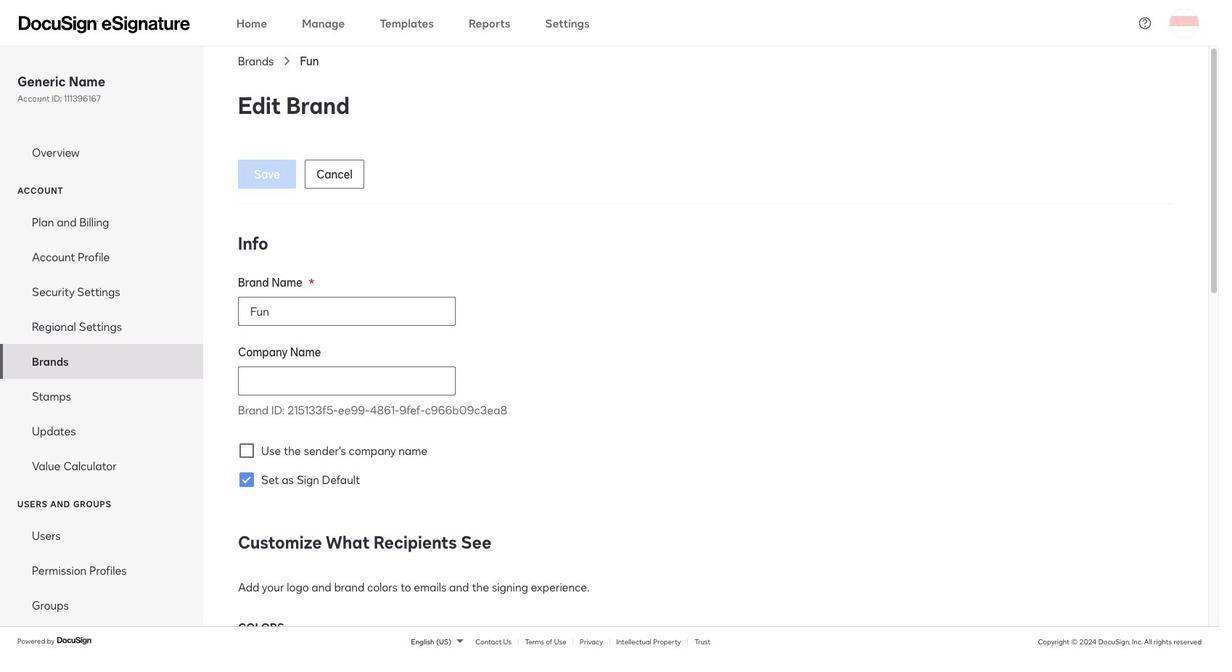 Task type: vqa. For each thing, say whether or not it's contained in the screenshot.
docusign admin image
yes



Task type: locate. For each thing, give the bounding box(es) containing it.
docusign admin image
[[19, 16, 190, 33]]

None text field
[[239, 298, 455, 325], [239, 367, 455, 395], [239, 298, 455, 325], [239, 367, 455, 395]]



Task type: describe. For each thing, give the bounding box(es) containing it.
users and groups element
[[0, 518, 203, 623]]

account element
[[0, 205, 203, 483]]

docusign image
[[57, 635, 93, 647]]

your uploaded profile image image
[[1170, 8, 1199, 37]]



